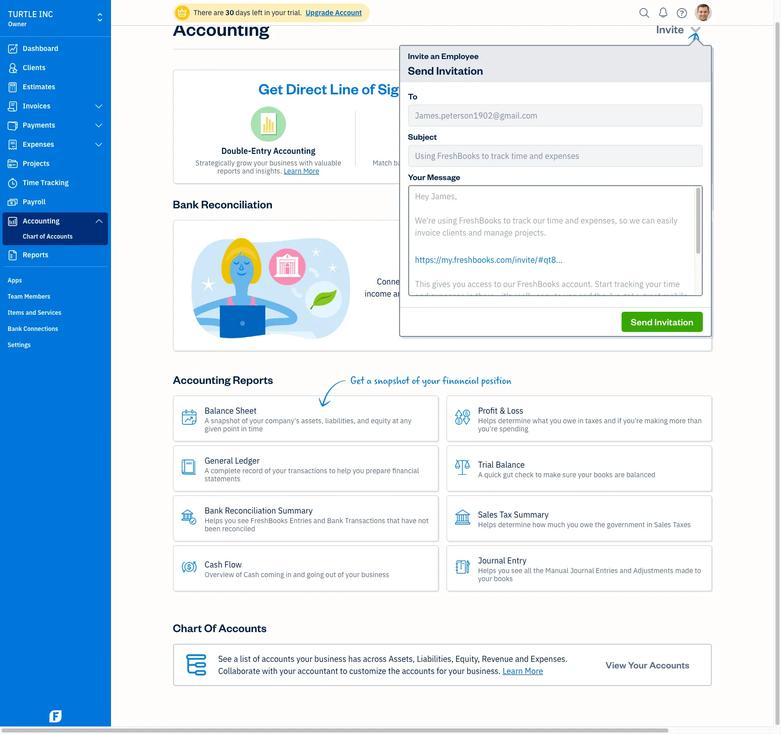 Task type: vqa. For each thing, say whether or not it's contained in the screenshot.


Task type: describe. For each thing, give the bounding box(es) containing it.
your message
[[408, 172, 461, 182]]

match bank transactions to keep your books squeaky clean.
[[373, 158, 512, 176]]

go to help image
[[674, 5, 690, 20]]

invite an employee
[[494, 50, 565, 61]]

team members
[[8, 293, 50, 300]]

ledger
[[235, 456, 260, 466]]

bank down strategically
[[173, 197, 199, 211]]

clean.
[[428, 167, 447, 176]]

advanced accounting
[[619, 167, 687, 176]]

match inside match bank transactions to keep your books squeaky clean.
[[373, 158, 392, 168]]

2 vertical spatial accounts
[[402, 666, 435, 676]]

your inside the journal entry helps you see all the manual journal entries and adjustments made to your books
[[478, 574, 492, 583]]

help
[[337, 466, 351, 475]]

journal down tax in the right bottom of the page
[[478, 556, 506, 566]]

apps link
[[3, 273, 108, 288]]

and up create journal entries and edit accounts in the chart of accounts with
[[605, 146, 619, 156]]

and inside strategically grow your business with valuable reports and insights.
[[242, 167, 254, 176]]

in inside balance sheet a snapshot of your company's assets, liabilities, and equity at any given point in time
[[241, 424, 247, 433]]

adjustments
[[634, 566, 674, 575]]

entry for double-
[[251, 146, 271, 156]]

statements
[[205, 474, 241, 483]]

owe inside sales tax summary helps determine how much you owe the government in sales taxes
[[580, 520, 593, 529]]

than
[[688, 416, 702, 425]]

transactions inside general ledger a complete record of your transactions to help you prepare financial statements
[[288, 466, 327, 475]]

business inside cash flow overview of cash coming in and going out of your business
[[361, 570, 389, 579]]

subject
[[408, 131, 437, 142]]

turtle inc owner
[[8, 9, 53, 28]]

https://my.freshbooks.com/invite/#qt8...
[[415, 255, 563, 265]]

left
[[252, 8, 263, 17]]

dashboard link
[[3, 40, 108, 58]]

keep your books in tip top shape
[[438, 256, 609, 271]]

learn more link
[[503, 666, 543, 676]]

government
[[607, 520, 645, 529]]

journal inside create journal entries and edit accounts in the chart of accounts with
[[565, 158, 589, 168]]

an for invite an employee
[[516, 50, 526, 61]]

you inside the journal entry helps you see all the manual journal entries and adjustments made to your books
[[498, 566, 510, 575]]

prepare
[[366, 466, 391, 475]]

accounts inside create journal entries and edit accounts in the chart of accounts with
[[572, 167, 602, 176]]

squeaky
[[400, 167, 427, 176]]

your inside strategically grow your business with valuable reports and insights.
[[254, 158, 268, 168]]

your up account
[[466, 256, 489, 271]]

dashboard
[[23, 44, 58, 53]]

reports
[[217, 167, 240, 176]]

match inside connect your bank account to automatically import transactions. match them with income and expenses tracked in freshbooks to keep your books up to date and accurate.
[[613, 277, 635, 287]]

keep inside match bank transactions to keep your books squeaky clean.
[[460, 158, 476, 168]]

client image
[[7, 63, 19, 73]]

timer image
[[7, 178, 19, 188]]

point
[[223, 424, 239, 433]]

journal up 'create'
[[546, 146, 574, 156]]

collaborate
[[218, 666, 260, 676]]

complete
[[211, 466, 241, 475]]

books inside the journal entry helps you see all the manual journal entries and adjustments made to your books
[[494, 574, 513, 583]]

helps for sales tax summary
[[478, 520, 497, 529]]

close image
[[693, 77, 705, 88]]

to inside match bank transactions to keep your books squeaky clean.
[[452, 158, 459, 168]]

customize
[[349, 666, 386, 676]]

business inside strategically grow your business with valuable reports and insights.
[[270, 158, 298, 168]]

accounts inside create journal entries and edit accounts in the chart of accounts with
[[642, 158, 671, 168]]

your inside balance sheet a snapshot of your company's assets, liabilities, and equity at any given point in time
[[250, 416, 264, 425]]

and down them
[[637, 289, 650, 299]]

project image
[[7, 159, 19, 169]]

services
[[38, 309, 61, 316]]

1 vertical spatial cash
[[244, 570, 259, 579]]

projects
[[23, 159, 50, 168]]

out
[[326, 570, 336, 579]]

have
[[402, 516, 417, 525]]

send invitation button
[[622, 312, 703, 332]]

at
[[392, 416, 399, 425]]

shape
[[577, 256, 609, 271]]

of inside see a list of accounts your business has across assets, liabilities, equity, revenue and expenses. collaborate with your accountant to customize the accounts for your business.
[[253, 654, 260, 664]]

get a snapshot of your financial position
[[351, 376, 512, 387]]

invite an employee send invitation
[[408, 50, 483, 77]]

30
[[226, 8, 234, 17]]

dashboard image
[[7, 44, 19, 54]]

helps for profit & loss
[[478, 416, 497, 425]]

reports link
[[3, 246, 108, 265]]

get direct line of sight into the health of your business
[[259, 79, 626, 98]]

a for get
[[367, 376, 372, 387]]

a for see
[[234, 654, 238, 664]]

gut
[[503, 470, 513, 479]]

freshbooks image
[[47, 711, 64, 723]]

trial.
[[288, 8, 302, 17]]

chart of accounts
[[23, 233, 73, 240]]

0 vertical spatial cash
[[205, 560, 223, 570]]

journal right manual on the bottom of the page
[[570, 566, 594, 575]]

2 horizontal spatial more
[[525, 666, 543, 676]]

expenses.
[[531, 654, 568, 664]]

to right up
[[609, 289, 617, 299]]

in inside sales tax summary helps determine how much you owe the government in sales taxes
[[647, 520, 653, 529]]

and inside "profit & loss helps determine what you owe in taxes and if you're making more than you're spending"
[[604, 416, 616, 425]]

bank left transactions
[[327, 516, 343, 525]]

for
[[437, 666, 447, 676]]

inc
[[39, 9, 53, 19]]

make
[[544, 470, 561, 479]]

strategically grow your business with valuable reports and insights.
[[195, 158, 341, 176]]

create journal entries and edit accounts in the chart of accounts with
[[543, 158, 690, 176]]

company's
[[265, 416, 300, 425]]

determine for summary
[[498, 520, 531, 529]]

invoices link
[[3, 97, 108, 116]]

a for balance sheet
[[205, 416, 209, 425]]

reconciliation inside bank reconciliation summary helps you see freshbooks entries and bank transactions that have not been reconciled
[[225, 506, 276, 516]]

get for get a snapshot of your financial position
[[351, 376, 364, 387]]

Enter a subject line text field
[[408, 145, 703, 167]]

and inside bank reconciliation summary helps you see freshbooks entries and bank transactions that have not been reconciled
[[314, 516, 326, 525]]

grow
[[237, 158, 252, 168]]

bank inside connect your bank account to automatically import transactions. match them with income and expenses tracked in freshbooks to keep your books up to date and accurate.
[[427, 277, 445, 287]]

of inside create journal entries and edit accounts in the chart of accounts with
[[564, 167, 571, 176]]

apps
[[8, 277, 22, 284]]

you inside "profit & loss helps determine what you owe in taxes and if you're making more than you're spending"
[[550, 416, 562, 425]]

report image
[[7, 250, 19, 260]]

in right left
[[264, 8, 270, 17]]

reports inside reports link
[[23, 250, 48, 259]]

import
[[538, 277, 562, 287]]

your inside general ledger a complete record of your transactions to help you prepare financial statements
[[272, 466, 287, 475]]

health
[[469, 79, 513, 98]]

the inside see a list of accounts your business has across assets, liabilities, equity, revenue and expenses. collaborate with your accountant to customize the accounts for your business.
[[388, 666, 400, 676]]

0 horizontal spatial are
[[214, 8, 224, 17]]

and inside see a list of accounts your business has across assets, liabilities, equity, revenue and expenses. collaborate with your accountant to customize the accounts for your business.
[[515, 654, 529, 664]]

accurate.
[[652, 289, 686, 299]]

more for double-entry accounting
[[303, 167, 319, 176]]

them
[[637, 277, 656, 287]]

your left clean.
[[408, 172, 426, 182]]

entries up create journal entries and edit accounts in the chart of accounts with
[[576, 146, 603, 156]]

and inside the journal entry helps you see all the manual journal entries and adjustments made to your books
[[620, 566, 632, 575]]

1 vertical spatial reconciliation
[[201, 197, 273, 211]]

and inside create journal entries and edit accounts in the chart of accounts with
[[615, 158, 627, 168]]

list
[[240, 654, 251, 664]]

money image
[[7, 197, 19, 207]]

send inside invite an employee send invitation
[[408, 63, 434, 77]]

accounting inside "main" 'element'
[[23, 217, 60, 226]]

expense image
[[7, 140, 19, 150]]

send inside button
[[631, 316, 653, 328]]

general ledger a complete record of your transactions to help you prepare financial statements
[[205, 456, 419, 483]]

time
[[23, 178, 39, 187]]

overview
[[205, 570, 234, 579]]

invite for invite an employee send invitation
[[408, 50, 429, 61]]

bank down subject
[[405, 146, 424, 156]]

learn for reconciliation
[[449, 167, 467, 176]]

valuable
[[315, 158, 341, 168]]

chevron large down image for payments
[[94, 122, 103, 130]]

time tracking link
[[3, 174, 108, 192]]

estimates link
[[3, 78, 108, 96]]

with inside create journal entries and edit accounts in the chart of accounts with
[[603, 167, 617, 176]]

summary for bank reconciliation summary
[[278, 506, 313, 516]]

time
[[249, 424, 263, 433]]

profit & loss helps determine what you owe in taxes and if you're making more than you're spending
[[478, 406, 702, 433]]

upgrade account link
[[304, 8, 362, 17]]

settings link
[[3, 337, 108, 352]]

to inside the journal entry helps you see all the manual journal entries and adjustments made to your books
[[695, 566, 701, 575]]

payroll link
[[3, 193, 108, 211]]

freshbooks inside connect your bank account to automatically import transactions. match them with income and expenses tracked in freshbooks to keep your books up to date and accurate.
[[483, 289, 526, 299]]

in left tip
[[525, 256, 534, 271]]

create
[[543, 158, 563, 168]]

items and services
[[8, 309, 61, 316]]

bank connections
[[8, 325, 58, 333]]

bank connections link
[[3, 321, 108, 336]]

0 vertical spatial snapshot
[[374, 376, 410, 387]]

up
[[598, 289, 607, 299]]

balance inside balance sheet a snapshot of your company's assets, liabilities, and equity at any given point in time
[[205, 406, 234, 416]]

to inside trial balance a quick gut check to make sure your books are balanced
[[536, 470, 542, 479]]

your inside cash flow overview of cash coming in and going out of your business
[[346, 570, 360, 579]]

there
[[194, 8, 212, 17]]

learn more for bank reconciliation
[[449, 167, 485, 176]]

financial inside general ledger a complete record of your transactions to help you prepare financial statements
[[392, 466, 419, 475]]

your inside match bank transactions to keep your books squeaky clean.
[[477, 158, 491, 168]]

to inside general ledger a complete record of your transactions to help you prepare financial statements
[[329, 466, 336, 475]]

view
[[606, 659, 627, 671]]

making
[[645, 416, 668, 425]]

your right view
[[628, 659, 648, 671]]

flow
[[224, 560, 242, 570]]

and down the connect
[[393, 289, 407, 299]]

reconciled
[[222, 524, 255, 533]]

the down invite an employee send invitation
[[444, 79, 466, 98]]

across
[[363, 654, 387, 664]]

and inside "main" 'element'
[[26, 309, 36, 316]]

bank reconciliation summary helps you see freshbooks entries and bank transactions that have not been reconciled
[[205, 506, 429, 533]]

sheet
[[236, 406, 257, 416]]

freshbooks inside bank reconciliation summary helps you see freshbooks entries and bank transactions that have not been reconciled
[[251, 516, 288, 525]]

send invitation
[[631, 316, 694, 328]]

business.
[[467, 666, 501, 676]]

a for trial balance
[[478, 470, 483, 479]]

entry for journal
[[507, 556, 527, 566]]

summary for sales tax summary
[[514, 510, 549, 520]]

estimates
[[23, 82, 55, 91]]

chart left of
[[173, 621, 202, 635]]



Task type: locate. For each thing, give the bounding box(es) containing it.
send down date
[[631, 316, 653, 328]]

0 vertical spatial balance
[[205, 406, 234, 416]]

0 vertical spatial are
[[214, 8, 224, 17]]

you left "all"
[[498, 566, 510, 575]]

assets,
[[389, 654, 415, 664]]

with inside strategically grow your business with valuable reports and insights.
[[299, 158, 313, 168]]

1 vertical spatial keep
[[537, 289, 554, 299]]

1 vertical spatial determine
[[498, 520, 531, 529]]

0 horizontal spatial learn
[[284, 167, 302, 176]]

tracking
[[41, 178, 69, 187]]

0 vertical spatial entry
[[251, 146, 271, 156]]

1 horizontal spatial financial
[[443, 376, 479, 387]]

that
[[387, 516, 400, 525]]

a inside trial balance a quick gut check to make sure your books are balanced
[[478, 470, 483, 479]]

double-entry accounting image
[[251, 107, 286, 142]]

you right much
[[567, 520, 579, 529]]

0 vertical spatial determine
[[498, 416, 531, 425]]

accountant
[[298, 666, 338, 676]]

a down general
[[205, 466, 209, 475]]

summary up how
[[514, 510, 549, 520]]

books inside trial balance a quick gut check to make sure your books are balanced
[[594, 470, 613, 479]]

reconciliation up match bank transactions to keep your books squeaky clean.
[[426, 146, 480, 156]]

main element
[[0, 0, 136, 727]]

chart image
[[7, 217, 19, 227]]

1 horizontal spatial a
[[367, 376, 372, 387]]

0 horizontal spatial more
[[303, 167, 319, 176]]

and left transactions
[[314, 516, 326, 525]]

and inside balance sheet a snapshot of your company's assets, liabilities, and equity at any given point in time
[[357, 416, 369, 425]]

you right 'help'
[[353, 466, 364, 475]]

in right coming
[[286, 570, 292, 579]]

are left "30"
[[214, 8, 224, 17]]

books inside match bank transactions to keep your books squeaky clean.
[[493, 158, 512, 168]]

how
[[533, 520, 546, 529]]

are left balanced
[[615, 470, 625, 479]]

and left equity
[[357, 416, 369, 425]]

helps inside sales tax summary helps determine how much you owe the government in sales taxes
[[478, 520, 497, 529]]

1 chevron large down image from the top
[[94, 102, 103, 111]]

summary inside sales tax summary helps determine how much you owe the government in sales taxes
[[514, 510, 549, 520]]

1 horizontal spatial employee
[[527, 50, 565, 61]]

owe inside "profit & loss helps determine what you owe in taxes and if you're making more than you're spending"
[[563, 416, 576, 425]]

see inside the journal entry helps you see all the manual journal entries and adjustments made to your books
[[511, 566, 523, 575]]

a inside balance sheet a snapshot of your company's assets, liabilities, and equity at any given point in time
[[205, 416, 209, 425]]

and inside cash flow overview of cash coming in and going out of your business
[[293, 570, 305, 579]]

helps for bank reconciliation summary
[[205, 516, 223, 525]]

in left time on the bottom
[[241, 424, 247, 433]]

transactions
[[345, 516, 385, 525]]

0 vertical spatial reports
[[23, 250, 48, 259]]

1 horizontal spatial see
[[511, 566, 523, 575]]

the left the government
[[595, 520, 605, 529]]

with
[[299, 158, 313, 168], [603, 167, 617, 176], [658, 277, 673, 287], [262, 666, 278, 676]]

expenses link
[[3, 136, 108, 154]]

insights.
[[256, 167, 282, 176]]

to
[[408, 91, 418, 101]]

books
[[491, 256, 523, 271]]

0 horizontal spatial bank reconciliation
[[173, 197, 273, 211]]

keep inside connect your bank account to automatically import transactions. match them with income and expenses tracked in freshbooks to keep your books up to date and accurate.
[[537, 289, 554, 299]]

entry inside the journal entry helps you see all the manual journal entries and adjustments made to your books
[[507, 556, 527, 566]]

chevron large down image for expenses
[[94, 141, 103, 149]]

a down trial
[[478, 470, 483, 479]]

notifications image
[[655, 3, 672, 23]]

0 horizontal spatial entry
[[251, 146, 271, 156]]

get for get direct line of sight into the health of your business
[[259, 79, 283, 98]]

1 determine from the top
[[498, 416, 531, 425]]

to left 'help'
[[329, 466, 336, 475]]

position
[[481, 376, 512, 387]]

books down email
[[493, 158, 512, 168]]

sales left tax in the right bottom of the page
[[478, 510, 498, 520]]

entry up "all"
[[507, 556, 527, 566]]

entries inside the journal entry helps you see all the manual journal entries and adjustments made to your books
[[596, 566, 618, 575]]

0 vertical spatial bank
[[394, 158, 410, 168]]

invitation inside invite an employee send invitation
[[436, 63, 483, 77]]

an for invite an employee send invitation
[[431, 50, 440, 61]]

bank inside match bank transactions to keep your books squeaky clean.
[[394, 158, 410, 168]]

First Name text field
[[494, 100, 594, 123]]

with left 'valuable'
[[299, 158, 313, 168]]

1 vertical spatial business
[[361, 570, 389, 579]]

determine inside "profit & loss helps determine what you owe in taxes and if you're making more than you're spending"
[[498, 416, 531, 425]]

1 horizontal spatial snapshot
[[374, 376, 410, 387]]

1 vertical spatial freshbooks
[[251, 516, 288, 525]]

0 horizontal spatial see
[[238, 516, 249, 525]]

income
[[365, 289, 391, 299]]

email
[[494, 130, 512, 139]]

determine
[[498, 416, 531, 425], [498, 520, 531, 529]]

summary inside bank reconciliation summary helps you see freshbooks entries and bank transactions that have not been reconciled
[[278, 506, 313, 516]]

learn right clean.
[[449, 167, 467, 176]]

financial right prepare at the bottom
[[392, 466, 419, 475]]

snapshot up at
[[374, 376, 410, 387]]

chevron large down image for invoices
[[94, 102, 103, 111]]

0 horizontal spatial you're
[[478, 424, 498, 433]]

to down automatically
[[528, 289, 535, 299]]

account
[[447, 277, 476, 287]]

chart inside create journal entries and edit accounts in the chart of accounts with
[[546, 167, 563, 176]]

0 horizontal spatial freshbooks
[[251, 516, 288, 525]]

with inside connect your bank account to automatically import transactions. match them with income and expenses tracked in freshbooks to keep your books up to date and accurate.
[[658, 277, 673, 287]]

keep up message at top right
[[460, 158, 476, 168]]

entries inside bank reconciliation summary helps you see freshbooks entries and bank transactions that have not been reconciled
[[290, 516, 312, 525]]

0 horizontal spatial employee
[[441, 50, 479, 61]]

0 horizontal spatial financial
[[392, 466, 419, 475]]

chevron large down image inside invoices link
[[94, 102, 103, 111]]

0 vertical spatial sales
[[478, 510, 498, 520]]

1 horizontal spatial accounts
[[402, 666, 435, 676]]

to left make
[[536, 470, 542, 479]]

date
[[618, 289, 635, 299]]

time tracking
[[23, 178, 69, 187]]

1 chevron large down image from the top
[[94, 122, 103, 130]]

1 horizontal spatial an
[[516, 50, 526, 61]]

connections
[[23, 325, 58, 333]]

1 horizontal spatial reports
[[233, 373, 273, 387]]

1 horizontal spatial send
[[631, 316, 653, 328]]

1 vertical spatial match
[[613, 277, 635, 287]]

2 vertical spatial business
[[315, 654, 347, 664]]

1 horizontal spatial entry
[[507, 556, 527, 566]]

0 horizontal spatial a
[[234, 654, 238, 664]]

1 horizontal spatial learn
[[449, 167, 467, 176]]

journal right 'create'
[[565, 158, 589, 168]]

1 vertical spatial are
[[615, 470, 625, 479]]

send
[[408, 63, 434, 77], [631, 316, 653, 328]]

0 vertical spatial reconciliation
[[426, 146, 480, 156]]

determine inside sales tax summary helps determine how much you owe the government in sales taxes
[[498, 520, 531, 529]]

Enter an email address text field
[[494, 141, 703, 163]]

employee inside invite an employee send invitation
[[441, 50, 479, 61]]

a inside see a list of accounts your business has across assets, liabilities, equity, revenue and expenses. collaborate with your accountant to customize the accounts for your business.
[[234, 654, 238, 664]]

connect your bank account to begin matching your bank transactions image
[[190, 237, 351, 340]]

the inside the journal entry helps you see all the manual journal entries and adjustments made to your books
[[534, 566, 544, 575]]

accounts
[[652, 146, 687, 156], [572, 167, 602, 176], [47, 233, 73, 240], [219, 621, 267, 635], [650, 659, 690, 671]]

accounts for view your accounts
[[650, 659, 690, 671]]

helps inside the journal entry helps you see all the manual journal entries and adjustments made to your books
[[478, 566, 497, 575]]

business up 'accountant'
[[315, 654, 347, 664]]

bank down items
[[8, 325, 22, 333]]

0 vertical spatial chevron large down image
[[94, 102, 103, 111]]

your inside trial balance a quick gut check to make sure your books are balanced
[[578, 470, 592, 479]]

1 horizontal spatial sales
[[654, 520, 671, 529]]

chevron large down image
[[94, 122, 103, 130], [94, 217, 103, 225]]

the inside sales tax summary helps determine how much you owe the government in sales taxes
[[595, 520, 605, 529]]

search image
[[637, 5, 653, 20]]

see
[[238, 516, 249, 525], [511, 566, 523, 575]]

0 horizontal spatial keep
[[460, 158, 476, 168]]

bank down subject
[[394, 158, 410, 168]]

1 employee from the left
[[441, 50, 479, 61]]

a inside general ledger a complete record of your transactions to help you prepare financial statements
[[205, 466, 209, 475]]

1 horizontal spatial keep
[[537, 289, 554, 299]]

in left 'taxes'
[[578, 416, 584, 425]]

into
[[415, 79, 441, 98]]

owe
[[563, 416, 576, 425], [580, 520, 593, 529]]

are
[[214, 8, 224, 17], [615, 470, 625, 479]]

crown image
[[177, 7, 188, 18]]

your up first name text field
[[532, 79, 564, 98]]

in inside connect your bank account to automatically import transactions. match them with income and expenses tracked in freshbooks to keep your books up to date and accurate.
[[474, 289, 481, 299]]

reports down chart of accounts
[[23, 250, 48, 259]]

members
[[24, 293, 50, 300]]

taxes
[[673, 520, 691, 529]]

financial
[[443, 376, 479, 387], [392, 466, 419, 475]]

financial left position
[[443, 376, 479, 387]]

0 horizontal spatial sales
[[478, 510, 498, 520]]

bank reconciliation down reports
[[173, 197, 273, 211]]

balanced
[[627, 470, 656, 479]]

0 horizontal spatial invitation
[[436, 63, 483, 77]]

1 vertical spatial see
[[511, 566, 523, 575]]

account
[[335, 8, 362, 17]]

in inside create journal entries and edit accounts in the chart of accounts with
[[672, 158, 678, 168]]

chart of accounts image
[[186, 653, 206, 677]]

0 horizontal spatial snapshot
[[211, 416, 240, 425]]

with down journal entries and chart of accounts
[[603, 167, 617, 176]]

entries left adjustments
[[596, 566, 618, 575]]

entry up strategically grow your business with valuable reports and insights.
[[251, 146, 271, 156]]

2 determine from the top
[[498, 520, 531, 529]]

chart inside "main" 'element'
[[23, 233, 38, 240]]

0 horizontal spatial owe
[[563, 416, 576, 425]]

learn more for double-entry accounting
[[284, 167, 319, 176]]

bank up been
[[205, 506, 223, 516]]

are inside trial balance a quick gut check to make sure your books are balanced
[[615, 470, 625, 479]]

with right collaborate
[[262, 666, 278, 676]]

in inside "profit & loss helps determine what you owe in taxes and if you're making more than you're spending"
[[578, 416, 584, 425]]

view your accounts link
[[597, 655, 699, 675]]

going
[[307, 570, 324, 579]]

in up continue
[[672, 158, 678, 168]]

0 vertical spatial business
[[270, 158, 298, 168]]

1 vertical spatial accounts
[[262, 654, 295, 664]]

message
[[427, 172, 461, 182]]

loss
[[507, 406, 524, 416]]

accounts inside "main" 'element'
[[47, 233, 73, 240]]

transactions inside match bank transactions to keep your books squeaky clean.
[[411, 158, 450, 168]]

1 vertical spatial financial
[[392, 466, 419, 475]]

has
[[348, 654, 361, 664]]

business inside see a list of accounts your business has across assets, liabilities, equity, revenue and expenses. collaborate with your accountant to customize the accounts for your business.
[[315, 654, 347, 664]]

to
[[452, 158, 459, 168], [477, 277, 485, 287], [528, 289, 535, 299], [609, 289, 617, 299], [329, 466, 336, 475], [536, 470, 542, 479], [695, 566, 701, 575], [340, 666, 347, 676]]

keep down import
[[537, 289, 554, 299]]

invoice image
[[7, 101, 19, 112]]

automatically
[[487, 277, 536, 287]]

tracked
[[445, 289, 473, 299]]

email address
[[494, 130, 539, 139]]

0 horizontal spatial send
[[408, 63, 434, 77]]

0 horizontal spatial bank
[[394, 158, 410, 168]]

1 vertical spatial sales
[[654, 520, 671, 529]]

balance inside trial balance a quick gut check to make sure your books are balanced
[[496, 460, 525, 470]]

connect your bank account to automatically import transactions. match them with income and expenses tracked in freshbooks to keep your books up to date and accurate.
[[365, 277, 686, 299]]

owner
[[8, 20, 27, 28]]

more right insights.
[[303, 167, 319, 176]]

1 vertical spatial invitation
[[655, 316, 694, 328]]

entries down journal entries and chart of accounts
[[591, 158, 613, 168]]

entries inside create journal entries and edit accounts in the chart of accounts with
[[591, 158, 613, 168]]

you inside general ledger a complete record of your transactions to help you prepare financial statements
[[353, 466, 364, 475]]

helps down statements
[[205, 516, 223, 525]]

2 horizontal spatial learn more
[[503, 666, 543, 676]]

employee for invite an employee
[[527, 50, 565, 61]]

1 horizontal spatial transactions
[[411, 158, 450, 168]]

2 an from the left
[[516, 50, 526, 61]]

1 horizontal spatial business
[[315, 654, 347, 664]]

transactions left 'help'
[[288, 466, 327, 475]]

1 vertical spatial bank reconciliation
[[173, 197, 273, 211]]

1 vertical spatial transactions
[[288, 466, 327, 475]]

learn more
[[284, 167, 319, 176], [449, 167, 485, 176], [503, 666, 543, 676]]

of inside "main" 'element'
[[40, 233, 45, 240]]

invite for invite
[[657, 22, 684, 36]]

1 horizontal spatial you're
[[623, 416, 643, 425]]

0 horizontal spatial get
[[259, 79, 283, 98]]

1 vertical spatial snapshot
[[211, 416, 240, 425]]

None text field
[[408, 104, 703, 127]]

items and services link
[[3, 305, 108, 320]]

accounts down assets,
[[402, 666, 435, 676]]

1 vertical spatial chevron large down image
[[94, 217, 103, 225]]

journal entries and chart of accounts image
[[599, 107, 634, 142]]

payments link
[[3, 117, 108, 135]]

you inside sales tax summary helps determine how much you owe the government in sales taxes
[[567, 520, 579, 529]]

get up liabilities,
[[351, 376, 364, 387]]

determine for loss
[[498, 416, 531, 425]]

quick
[[484, 470, 502, 479]]

double-entry accounting
[[221, 146, 315, 156]]

the right "all"
[[534, 566, 544, 575]]

2 chevron large down image from the top
[[94, 217, 103, 225]]

an inside invite an employee send invitation
[[431, 50, 440, 61]]

helps down quick
[[478, 520, 497, 529]]

invite down go to help image
[[657, 22, 684, 36]]

chart down enter an email address text box
[[546, 167, 563, 176]]

1 horizontal spatial freshbooks
[[483, 289, 526, 299]]

accounts for chart of accounts
[[47, 233, 73, 240]]

address
[[513, 130, 539, 139]]

books right sure
[[594, 470, 613, 479]]

trial
[[478, 460, 494, 470]]

books inside connect your bank account to automatically import transactions. match them with income and expenses tracked in freshbooks to keep your books up to date and accurate.
[[574, 289, 596, 299]]

items
[[8, 309, 24, 316]]

snapshot down sheet
[[211, 416, 240, 425]]

helps inside bank reconciliation summary helps you see freshbooks entries and bank transactions that have not been reconciled
[[205, 516, 223, 525]]

connect
[[377, 277, 407, 287]]

to inside see a list of accounts your business has across assets, liabilities, equity, revenue and expenses. collaborate with your accountant to customize the accounts for your business.
[[340, 666, 347, 676]]

2 horizontal spatial learn
[[503, 666, 523, 676]]

1 horizontal spatial match
[[613, 277, 635, 287]]

chart up edit
[[621, 146, 641, 156]]

to right account
[[477, 277, 485, 287]]

and left the if at the right
[[604, 416, 616, 425]]

employee for invite an employee send invitation
[[441, 50, 479, 61]]

1 horizontal spatial invite
[[494, 50, 515, 61]]

bank up the expenses
[[427, 277, 445, 287]]

invitation down accurate.
[[655, 316, 694, 328]]

2 chevron large down image from the top
[[94, 141, 103, 149]]

you're down profit
[[478, 424, 498, 433]]

snapshot inside balance sheet a snapshot of your company's assets, liabilities, and equity at any given point in time
[[211, 416, 240, 425]]

see inside bank reconciliation summary helps you see freshbooks entries and bank transactions that have not been reconciled
[[238, 516, 249, 525]]

1 vertical spatial get
[[351, 376, 364, 387]]

chevron large down image inside accounting link
[[94, 217, 103, 225]]

tax
[[500, 510, 512, 520]]

turtle
[[8, 9, 37, 19]]

invite up health
[[494, 50, 515, 61]]

to up message at top right
[[452, 158, 459, 168]]

chevron large down image inside expenses link
[[94, 141, 103, 149]]

reconciliation down reports
[[201, 197, 273, 211]]

in
[[264, 8, 270, 17], [672, 158, 678, 168], [525, 256, 534, 271], [474, 289, 481, 299], [578, 416, 584, 425], [241, 424, 247, 433], [647, 520, 653, 529], [286, 570, 292, 579]]

0 horizontal spatial summary
[[278, 506, 313, 516]]

1 horizontal spatial get
[[351, 376, 364, 387]]

1 vertical spatial chevron large down image
[[94, 141, 103, 149]]

2 vertical spatial reconciliation
[[225, 506, 276, 516]]

chevron large down image inside payments "link"
[[94, 122, 103, 130]]

invitation inside send invitation button
[[655, 316, 694, 328]]

0 vertical spatial send
[[408, 63, 434, 77]]

invoices
[[23, 101, 50, 111]]

get left direct
[[259, 79, 283, 98]]

of inside balance sheet a snapshot of your company's assets, liabilities, and equity at any given point in time
[[242, 416, 248, 425]]

2 employee from the left
[[527, 50, 565, 61]]

1 horizontal spatial bank
[[427, 277, 445, 287]]

chevron large down image
[[94, 102, 103, 111], [94, 141, 103, 149]]

you're right the if at the right
[[623, 416, 643, 425]]

accounts right list at the left of page
[[262, 654, 295, 664]]

payment image
[[7, 121, 19, 131]]

bank reconciliation image
[[425, 107, 460, 142]]

accounts for chart of accounts
[[219, 621, 267, 635]]

chart down accounting link
[[23, 233, 38, 240]]

learn
[[284, 167, 302, 176], [449, 167, 467, 176], [503, 666, 523, 676]]

made
[[675, 566, 693, 575]]

helps left "all"
[[478, 566, 497, 575]]

&
[[500, 406, 505, 416]]

1 vertical spatial reports
[[233, 373, 273, 387]]

1 vertical spatial a
[[234, 654, 238, 664]]

in inside cash flow overview of cash coming in and going out of your business
[[286, 570, 292, 579]]

reconciliation up reconciled
[[225, 506, 276, 516]]

1 horizontal spatial invitation
[[655, 316, 694, 328]]

you inside bank reconciliation summary helps you see freshbooks entries and bank transactions that have not been reconciled
[[225, 516, 236, 525]]

with inside see a list of accounts your business has across assets, liabilities, equity, revenue and expenses. collaborate with your accountant to customize the accounts for your business.
[[262, 666, 278, 676]]

learn for entry
[[284, 167, 302, 176]]

a for general ledger
[[205, 466, 209, 475]]

payments
[[23, 121, 55, 130]]

helps inside "profit & loss helps determine what you owe in taxes and if you're making more than you're spending"
[[478, 416, 497, 425]]

1 horizontal spatial learn more
[[449, 167, 485, 176]]

top
[[555, 256, 574, 271]]

bank inside "main" 'element'
[[8, 325, 22, 333]]

cash flow overview of cash coming in and going out of your business
[[205, 560, 389, 579]]

a left list at the left of page
[[234, 654, 238, 664]]

more for bank reconciliation
[[468, 167, 485, 176]]

1 horizontal spatial balance
[[496, 460, 525, 470]]

1 horizontal spatial bank reconciliation
[[405, 146, 480, 156]]

summary down general ledger a complete record of your transactions to help you prepare financial statements
[[278, 506, 313, 516]]

0 vertical spatial financial
[[443, 376, 479, 387]]

direct
[[286, 79, 327, 98]]

0 horizontal spatial match
[[373, 158, 392, 168]]

see left "all"
[[511, 566, 523, 575]]

invite inside 'dropdown button'
[[657, 22, 684, 36]]

entry
[[251, 146, 271, 156], [507, 556, 527, 566]]

0 horizontal spatial business
[[270, 158, 298, 168]]

invite inside invite an employee send invitation
[[408, 50, 429, 61]]

chevron large down image down invoices link
[[94, 122, 103, 130]]

chevron large down image for accounting
[[94, 217, 103, 225]]

owe right much
[[580, 520, 593, 529]]

the down assets,
[[388, 666, 400, 676]]

a left point
[[205, 416, 209, 425]]

1 horizontal spatial more
[[468, 167, 485, 176]]

and right items
[[26, 309, 36, 316]]

1 vertical spatial bank
[[427, 277, 445, 287]]

0 vertical spatial transactions
[[411, 158, 450, 168]]

0 horizontal spatial invite
[[408, 50, 429, 61]]

you're
[[623, 416, 643, 425], [478, 424, 498, 433]]

match up date
[[613, 277, 635, 287]]

profit
[[478, 406, 498, 416]]

more
[[670, 416, 686, 425]]

0 horizontal spatial accounts
[[262, 654, 295, 664]]

1 horizontal spatial owe
[[580, 520, 593, 529]]

match
[[373, 158, 392, 168], [613, 277, 635, 287]]

1 vertical spatial send
[[631, 316, 653, 328]]

owe left 'taxes'
[[563, 416, 576, 425]]

you
[[550, 416, 562, 425], [353, 466, 364, 475], [225, 516, 236, 525], [567, 520, 579, 529], [498, 566, 510, 575]]

chart of accounts
[[173, 621, 267, 635]]

the up continue
[[680, 158, 690, 168]]

0 vertical spatial keep
[[460, 158, 476, 168]]

reports up sheet
[[233, 373, 273, 387]]

you right been
[[225, 516, 236, 525]]

determine down tax in the right bottom of the page
[[498, 520, 531, 529]]

record
[[242, 466, 263, 475]]

taxes
[[585, 416, 603, 425]]

2 horizontal spatial business
[[361, 570, 389, 579]]

invitation up get direct line of sight into the health of your business
[[436, 63, 483, 77]]

0 horizontal spatial transactions
[[288, 466, 327, 475]]

freshbooks
[[483, 289, 526, 299], [251, 516, 288, 525]]

transactions
[[411, 158, 450, 168], [288, 466, 327, 475]]

of inside general ledger a complete record of your transactions to help you prepare financial statements
[[265, 466, 271, 475]]

liabilities,
[[417, 654, 454, 664]]

invite for invite an employee
[[494, 50, 515, 61]]

0 vertical spatial bank reconciliation
[[405, 146, 480, 156]]

trial balance a quick gut check to make sure your books are balanced
[[478, 460, 656, 479]]

projects link
[[3, 155, 108, 173]]

sales
[[478, 510, 498, 520], [654, 520, 671, 529]]

1 vertical spatial owe
[[580, 520, 593, 529]]

determine down loss
[[498, 416, 531, 425]]

0 vertical spatial chevron large down image
[[94, 122, 103, 130]]

learn down revenue on the bottom right of page
[[503, 666, 523, 676]]

balance up gut
[[496, 460, 525, 470]]

0 vertical spatial invitation
[[436, 63, 483, 77]]

the inside create journal entries and edit accounts in the chart of accounts with
[[680, 158, 690, 168]]

1 an from the left
[[431, 50, 440, 61]]

estimate image
[[7, 82, 19, 92]]

upgrade
[[306, 8, 334, 17]]

chevrondown image
[[689, 22, 703, 36]]

get
[[259, 79, 283, 98], [351, 376, 364, 387]]

assets,
[[301, 416, 324, 425]]

summary
[[278, 506, 313, 516], [514, 510, 549, 520]]

Last Name text field
[[602, 100, 703, 123]]

continue button
[[646, 184, 703, 204]]



